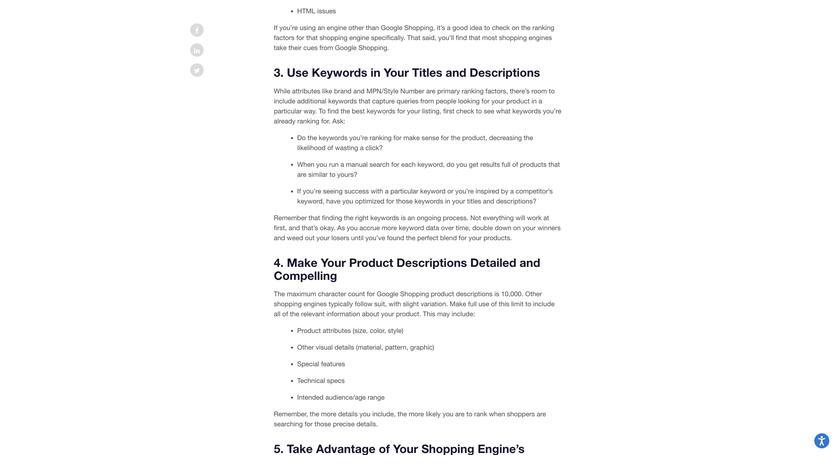 Task type: locate. For each thing, give the bounding box(es) containing it.
full inside the maximum character count for google shopping product descriptions is 10,000. other shopping engines typically follow suit, with slight variation. make full use of this limit to include all of the relevant information about your product. this may include:
[[468, 300, 477, 308]]

the
[[274, 290, 285, 298]]

to inside when you run a manual search for each keyword, do you get results full of products that are similar to yours?
[[330, 171, 336, 178]]

1 horizontal spatial more
[[382, 224, 397, 232]]

attributes for product
[[323, 327, 351, 335]]

in inside if you're seeing success with a particular keyword or you're inspired by a competitor's keyword, have you optimized for those keywords in your titles and descriptions?
[[445, 197, 451, 205]]

keyword, left have
[[297, 197, 325, 205]]

1 vertical spatial keyword,
[[297, 197, 325, 205]]

are left primary
[[426, 87, 436, 95]]

keyword left or
[[420, 187, 446, 195]]

your
[[384, 66, 409, 80], [321, 256, 346, 270]]

1 vertical spatial details
[[338, 411, 358, 418]]

1 vertical spatial in
[[532, 97, 537, 105]]

keyword, inside when you run a manual search for each keyword, do you get results full of products that are similar to yours?
[[418, 161, 445, 168]]

more up found
[[382, 224, 397, 232]]

descriptions down perfect
[[397, 256, 467, 270]]

and
[[446, 66, 467, 80], [354, 87, 365, 95], [483, 197, 495, 205], [289, 224, 300, 232], [274, 234, 285, 242], [520, 256, 541, 270]]

product inside while attributes like brand and mpn/style number are primary ranking factors, there's room to include additional keywords that capture queries from people looking for your product in a particular way. to find the best keywords for your listing, first check to see what keywords you're already ranking for. ask:
[[507, 97, 530, 105]]

find down the good
[[456, 34, 467, 42]]

are inside when you run a manual search for each keyword, do you get results full of products that are similar to yours?
[[297, 171, 307, 178]]

0 horizontal spatial with
[[371, 187, 383, 195]]

include down while at top
[[274, 97, 296, 105]]

1 vertical spatial descriptions
[[397, 256, 467, 270]]

you up similar
[[316, 161, 327, 168]]

suit,
[[375, 300, 387, 308]]

1 horizontal spatial product
[[507, 97, 530, 105]]

1 horizontal spatial other
[[526, 290, 542, 298]]

process.
[[443, 214, 469, 222]]

for inside the maximum character count for google shopping product descriptions is 10,000. other shopping engines typically follow suit, with slight variation. make full use of this limit to include all of the relevant information about your product. this may include:
[[367, 290, 375, 298]]

0 vertical spatial those
[[396, 197, 413, 205]]

0 horizontal spatial find
[[328, 107, 339, 115]]

there's
[[510, 87, 530, 95]]

details up precise
[[338, 411, 358, 418]]

that's
[[302, 224, 318, 232]]

your down double
[[469, 234, 482, 242]]

your
[[492, 97, 505, 105], [407, 107, 420, 115], [452, 197, 465, 205], [523, 224, 536, 232], [317, 234, 330, 242], [469, 234, 482, 242], [381, 310, 394, 318]]

you're up wasting
[[350, 134, 368, 141]]

color,
[[370, 327, 386, 335]]

keyword inside if you're seeing success with a particular keyword or you're inspired by a competitor's keyword, have you optimized for those keywords in your titles and descriptions?
[[420, 187, 446, 195]]

perfect
[[418, 234, 439, 242]]

engines inside if you're using an engine other than google shopping, it's a good idea to check on the ranking factors for that shopping engine specifically. that said, you'll find that most shopping engines take their cues from google shopping.
[[529, 34, 552, 42]]

for up follow
[[367, 290, 375, 298]]

people
[[436, 97, 456, 105]]

in down the room
[[532, 97, 537, 105]]

the inside the maximum character count for google shopping product descriptions is 10,000. other shopping engines typically follow suit, with slight variation. make full use of this limit to include all of the relevant information about your product. this may include:
[[290, 310, 299, 318]]

1 vertical spatial attributes
[[323, 327, 351, 335]]

capture
[[372, 97, 395, 105]]

descriptions
[[470, 66, 540, 80], [397, 256, 467, 270]]

product inside the maximum character count for google shopping product descriptions is 10,000. other shopping engines typically follow suit, with slight variation. make full use of this limit to include all of the relevant information about your product. this may include:
[[431, 290, 454, 298]]

google
[[381, 24, 403, 32], [335, 44, 357, 52], [377, 290, 399, 298]]

0 vertical spatial other
[[526, 290, 542, 298]]

0 vertical spatial make
[[287, 256, 318, 270]]

the inside if you're using an engine other than google shopping, it's a good idea to check on the ranking factors for that shopping engine specifically. that said, you'll find that most shopping engines take their cues from google shopping.
[[521, 24, 531, 32]]

you're up factors
[[280, 24, 298, 32]]

for inside remember that finding the right keywords is an ongoing process. not everything will work at first, and that's okay. as you accrue more keyword data over time, double down on your winners and weed out your losers until you've found the perfect blend for your products.
[[459, 234, 467, 242]]

data
[[426, 224, 439, 232]]

0 horizontal spatial your
[[321, 256, 346, 270]]

sense
[[422, 134, 439, 141]]

a right run
[[341, 161, 344, 168]]

1 vertical spatial your
[[321, 256, 346, 270]]

1 horizontal spatial in
[[445, 197, 451, 205]]

1 horizontal spatial if
[[297, 187, 301, 195]]

keyword, inside if you're seeing success with a particular keyword or you're inspired by a competitor's keyword, have you optimized for those keywords in your titles and descriptions?
[[297, 197, 325, 205]]

0 horizontal spatial from
[[320, 44, 333, 52]]

1 horizontal spatial check
[[492, 24, 510, 32]]

results
[[481, 161, 500, 168]]

include inside while attributes like brand and mpn/style number are primary ranking factors, there's room to include additional keywords that capture queries from people looking for your product in a particular way. to find the best keywords for your listing, first check to see what keywords you're already ranking for. ask:
[[274, 97, 296, 105]]

0 vertical spatial from
[[320, 44, 333, 52]]

to inside the maximum character count for google shopping product descriptions is 10,000. other shopping engines typically follow suit, with slight variation. make full use of this limit to include all of the relevant information about your product. this may include:
[[526, 300, 532, 308]]

shopping down the
[[274, 300, 302, 308]]

to up 'most'
[[484, 24, 490, 32]]

information
[[327, 310, 360, 318]]

that up cues
[[306, 34, 318, 42]]

of left wasting
[[328, 144, 333, 152]]

1 horizontal spatial product
[[349, 256, 394, 270]]

0 vertical spatial keyword
[[420, 187, 446, 195]]

those
[[396, 197, 413, 205], [315, 421, 331, 428]]

1 horizontal spatial find
[[456, 34, 467, 42]]

your up mpn/style
[[384, 66, 409, 80]]

1 horizontal spatial full
[[502, 161, 511, 168]]

make
[[287, 256, 318, 270], [450, 300, 466, 308]]

specifically.
[[371, 34, 406, 42]]

for inside if you're seeing success with a particular keyword or you're inspired by a competitor's keyword, have you optimized for those keywords in your titles and descriptions?
[[386, 197, 394, 205]]

and inside if you're seeing success with a particular keyword or you're inspired by a competitor's keyword, have you optimized for those keywords in your titles and descriptions?
[[483, 197, 495, 205]]

for left make
[[394, 134, 402, 141]]

0 horizontal spatial shopping
[[274, 300, 302, 308]]

1 vertical spatial on
[[514, 224, 521, 232]]

until
[[351, 234, 364, 242]]

0 horizontal spatial an
[[318, 24, 325, 32]]

0 vertical spatial full
[[502, 161, 511, 168]]

your down or
[[452, 197, 465, 205]]

other visual details (material, pattern, graphic)
[[297, 344, 435, 351]]

keyword
[[420, 187, 446, 195], [399, 224, 424, 232]]

products.
[[484, 234, 512, 242]]

1 vertical spatial make
[[450, 300, 466, 308]]

room
[[532, 87, 547, 95]]

search
[[370, 161, 390, 168]]

make right 4.
[[287, 256, 318, 270]]

if inside if you're seeing success with a particular keyword or you're inspired by a competitor's keyword, have you optimized for those keywords in your titles and descriptions?
[[297, 187, 301, 195]]

0 vertical spatial include
[[274, 97, 296, 105]]

from
[[320, 44, 333, 52], [421, 97, 434, 105]]

and inside 4. make your product descriptions detailed and compelling
[[520, 256, 541, 270]]

1 horizontal spatial make
[[450, 300, 466, 308]]

engine down issues
[[327, 24, 347, 32]]

to left see
[[476, 107, 482, 115]]

1 vertical spatial check
[[456, 107, 474, 115]]

do
[[297, 134, 306, 141]]

you're inside do the keywords you're ranking for make sense for the product, decreasing the likelihood of wasting a click?
[[350, 134, 368, 141]]

0 horizontal spatial full
[[468, 300, 477, 308]]

your down factors, on the top of page
[[492, 97, 505, 105]]

of right all at the bottom left of page
[[282, 310, 288, 318]]

that up that's
[[309, 214, 320, 222]]

limit
[[512, 300, 524, 308]]

are
[[426, 87, 436, 95], [297, 171, 307, 178], [456, 411, 465, 418], [537, 411, 546, 418]]

that inside remember that finding the right keywords is an ongoing process. not everything will work at first, and that's okay. as you accrue more keyword data over time, double down on your winners and weed out your losers until you've found the perfect blend for your products.
[[309, 214, 320, 222]]

those inside remember, the more details you include, the more likely you are to rank when shoppers are searching for those precise details.
[[315, 421, 331, 428]]

1 horizontal spatial engines
[[529, 34, 552, 42]]

0 vertical spatial attributes
[[292, 87, 321, 95]]

1 vertical spatial product
[[431, 290, 454, 298]]

check down looking
[[456, 107, 474, 115]]

you down success
[[343, 197, 353, 205]]

a right it's
[[447, 24, 451, 32]]

are down "when"
[[297, 171, 307, 178]]

attributes for while
[[292, 87, 321, 95]]

your inside if you're seeing success with a particular keyword or you're inspired by a competitor's keyword, have you optimized for those keywords in your titles and descriptions?
[[452, 197, 465, 205]]

1 vertical spatial engines
[[304, 300, 327, 308]]

(material,
[[356, 344, 383, 351]]

is up this
[[495, 290, 500, 298]]

of left products
[[513, 161, 518, 168]]

if down "when"
[[297, 187, 301, 195]]

more left likely at the bottom right
[[409, 411, 424, 418]]

1 horizontal spatial your
[[384, 66, 409, 80]]

0 vertical spatial in
[[371, 66, 381, 80]]

full right results on the right of the page
[[502, 161, 511, 168]]

0 vertical spatial particular
[[274, 107, 302, 115]]

details down product attributes (size, color, style)
[[335, 344, 354, 351]]

likely
[[426, 411, 441, 418]]

right
[[355, 214, 369, 222]]

about
[[362, 310, 379, 318]]

0 horizontal spatial attributes
[[292, 87, 321, 95]]

titles
[[467, 197, 481, 205]]

1 horizontal spatial from
[[421, 97, 434, 105]]

attributes up additional in the left of the page
[[292, 87, 321, 95]]

0 vertical spatial keyword,
[[418, 161, 445, 168]]

maximum
[[287, 290, 316, 298]]

make inside the maximum character count for google shopping product descriptions is 10,000. other shopping engines typically follow suit, with slight variation. make full use of this limit to include all of the relevant information about your product. this may include:
[[450, 300, 466, 308]]

0 horizontal spatial descriptions
[[397, 256, 467, 270]]

from inside while attributes like brand and mpn/style number are primary ranking factors, there's room to include additional keywords that capture queries from people looking for your product in a particular way. to find the best keywords for your listing, first check to see what keywords you're already ranking for. ask:
[[421, 97, 434, 105]]

audience/age
[[326, 394, 366, 402]]

range
[[368, 394, 385, 402]]

ranking inside do the keywords you're ranking for make sense for the product, decreasing the likelihood of wasting a click?
[[370, 134, 392, 141]]

most
[[482, 34, 497, 42]]

in inside while attributes like brand and mpn/style number are primary ranking factors, there's room to include additional keywords that capture queries from people looking for your product in a particular way. to find the best keywords for your listing, first check to see what keywords you're already ranking for. ask:
[[532, 97, 537, 105]]

0 vertical spatial if
[[274, 24, 278, 32]]

other inside the maximum character count for google shopping product descriptions is 10,000. other shopping engines typically follow suit, with slight variation. make full use of this limit to include all of the relevant information about your product. this may include:
[[526, 290, 542, 298]]

from up listing,
[[421, 97, 434, 105]]

product down "there's"
[[507, 97, 530, 105]]

those up remember that finding the right keywords is an ongoing process. not everything will work at first, and that's okay. as you accrue more keyword data over time, double down on your winners and weed out your losers until you've found the perfect blend for your products.
[[396, 197, 413, 205]]

1 horizontal spatial attributes
[[323, 327, 351, 335]]

double
[[473, 224, 493, 232]]

to
[[319, 107, 326, 115]]

particular down 'each'
[[391, 187, 419, 195]]

0 vertical spatial on
[[512, 24, 520, 32]]

is up found
[[401, 214, 406, 222]]

1 vertical spatial google
[[335, 44, 357, 52]]

cues
[[304, 44, 318, 52]]

2 vertical spatial google
[[377, 290, 399, 298]]

find
[[456, 34, 467, 42], [328, 107, 339, 115]]

1 horizontal spatial include
[[533, 300, 555, 308]]

keyword, left do at the right top of page
[[418, 161, 445, 168]]

particular up the already
[[274, 107, 302, 115]]

that up best at top
[[359, 97, 371, 105]]

1 vertical spatial from
[[421, 97, 434, 105]]

0 vertical spatial descriptions
[[470, 66, 540, 80]]

engine down other
[[349, 34, 369, 42]]

1 vertical spatial full
[[468, 300, 477, 308]]

is inside the maximum character count for google shopping product descriptions is 10,000. other shopping engines typically follow suit, with slight variation. make full use of this limit to include all of the relevant information about your product. this may include:
[[495, 290, 500, 298]]

for right 'searching'
[[305, 421, 313, 428]]

shopping
[[400, 290, 429, 298]]

attributes inside while attributes like brand and mpn/style number are primary ranking factors, there's room to include additional keywords that capture queries from people looking for your product in a particular way. to find the best keywords for your listing, first check to see what keywords you're already ranking for. ask:
[[292, 87, 321, 95]]

with up optimized
[[371, 187, 383, 195]]

an left ongoing
[[408, 214, 415, 222]]

of left this
[[491, 300, 497, 308]]

and inside while attributes like brand and mpn/style number are primary ranking factors, there's room to include additional keywords that capture queries from people looking for your product in a particular way. to find the best keywords for your listing, first check to see what keywords you're already ranking for. ask:
[[354, 87, 365, 95]]

product up variation.
[[431, 290, 454, 298]]

your down suit,
[[381, 310, 394, 318]]

on inside if you're using an engine other than google shopping, it's a good idea to check on the ranking factors for that shopping engine specifically. that said, you'll find that most shopping engines take their cues from google shopping.
[[512, 24, 520, 32]]

find right to
[[328, 107, 339, 115]]

in
[[371, 66, 381, 80], [532, 97, 537, 105], [445, 197, 451, 205]]

relevant
[[301, 310, 325, 318]]

0 horizontal spatial other
[[297, 344, 314, 351]]

particular inside while attributes like brand and mpn/style number are primary ranking factors, there's room to include additional keywords that capture queries from people looking for your product in a particular way. to find the best keywords for your listing, first check to see what keywords you're already ranking for. ask:
[[274, 107, 302, 115]]

1 vertical spatial those
[[315, 421, 331, 428]]

for left 'each'
[[392, 161, 400, 168]]

keyword up found
[[399, 224, 424, 232]]

for right "sense"
[[441, 134, 449, 141]]

ranking
[[533, 24, 555, 32], [462, 87, 484, 95], [298, 117, 320, 125], [370, 134, 392, 141]]

0 vertical spatial find
[[456, 34, 467, 42]]

0 horizontal spatial include
[[274, 97, 296, 105]]

1 horizontal spatial with
[[389, 300, 401, 308]]

you
[[316, 161, 327, 168], [456, 161, 467, 168], [343, 197, 353, 205], [347, 224, 358, 232], [360, 411, 371, 418], [443, 411, 454, 418]]

1 vertical spatial engine
[[349, 34, 369, 42]]

to right limit
[[526, 300, 532, 308]]

good
[[453, 24, 468, 32]]

to inside remember, the more details you include, the more likely you are to rank when shoppers are searching for those precise details.
[[467, 411, 473, 418]]

do
[[447, 161, 455, 168]]

you're inside while attributes like brand and mpn/style number are primary ranking factors, there's room to include additional keywords that capture queries from people looking for your product in a particular way. to find the best keywords for your listing, first check to see what keywords you're already ranking for. ask:
[[543, 107, 562, 115]]

those left precise
[[315, 421, 331, 428]]

keywords up ongoing
[[415, 197, 443, 205]]

from right cues
[[320, 44, 333, 52]]

on
[[512, 24, 520, 32], [514, 224, 521, 232]]

0 horizontal spatial make
[[287, 256, 318, 270]]

attributes down information
[[323, 327, 351, 335]]

shopping right 'most'
[[499, 34, 527, 42]]

include right limit
[[533, 300, 555, 308]]

if inside if you're using an engine other than google shopping, it's a good idea to check on the ranking factors for that shopping engine specifically. that said, you'll find that most shopping engines take their cues from google shopping.
[[274, 24, 278, 32]]

work
[[527, 214, 542, 222]]

0 vertical spatial check
[[492, 24, 510, 32]]

0 horizontal spatial particular
[[274, 107, 302, 115]]

keywords down "brand"
[[328, 97, 357, 105]]

1 horizontal spatial is
[[495, 290, 500, 298]]

0 vertical spatial is
[[401, 214, 406, 222]]

1 horizontal spatial an
[[408, 214, 415, 222]]

the maximum character count for google shopping product descriptions is 10,000. other shopping engines typically follow suit, with slight variation. make full use of this limit to include all of the relevant information about your product. this may include:
[[274, 290, 555, 318]]

an right using
[[318, 24, 325, 32]]

a inside if you're using an engine other than google shopping, it's a good idea to check on the ranking factors for that shopping engine specifically. that said, you'll find that most shopping engines take their cues from google shopping.
[[447, 24, 451, 32]]

1 horizontal spatial particular
[[391, 187, 419, 195]]

2 horizontal spatial more
[[409, 411, 424, 418]]

0 vertical spatial engine
[[327, 24, 347, 32]]

for inside remember, the more details you include, the more likely you are to rank when shoppers are searching for those precise details.
[[305, 421, 313, 428]]

if up factors
[[274, 24, 278, 32]]

decreasing
[[489, 134, 522, 141]]

for down time, on the right of page
[[459, 234, 467, 242]]

keywords up wasting
[[319, 134, 348, 141]]

descriptions up factors, on the top of page
[[470, 66, 540, 80]]

slight
[[403, 300, 419, 308]]

success
[[345, 187, 369, 195]]

1 vertical spatial product
[[297, 327, 321, 335]]

0 horizontal spatial product
[[431, 290, 454, 298]]

other up special
[[297, 344, 314, 351]]

particular inside if you're seeing success with a particular keyword or you're inspired by a competitor's keyword, have you optimized for those keywords in your titles and descriptions?
[[391, 187, 419, 195]]

on inside remember that finding the right keywords is an ongoing process. not everything will work at first, and that's okay. as you accrue more keyword data over time, double down on your winners and weed out your losers until you've found the perfect blend for your products.
[[514, 224, 521, 232]]

0 vertical spatial your
[[384, 66, 409, 80]]

for up see
[[482, 97, 490, 105]]

details inside remember, the more details you include, the more likely you are to rank when shoppers are searching for those precise details.
[[338, 411, 358, 418]]

0 horizontal spatial is
[[401, 214, 406, 222]]

if you're using an engine other than google shopping, it's a good idea to check on the ranking factors for that shopping engine specifically. that said, you'll find that most shopping engines take their cues from google shopping.
[[274, 24, 555, 52]]

rank
[[474, 411, 487, 418]]

open accessibe: accessibility options, statement and help image
[[819, 436, 826, 446]]

of inside do the keywords you're ranking for make sense for the product, decreasing the likelihood of wasting a click?
[[328, 144, 333, 152]]

product down relevant at the left of the page
[[297, 327, 321, 335]]

descriptions inside 4. make your product descriptions detailed and compelling
[[397, 256, 467, 270]]

1 vertical spatial an
[[408, 214, 415, 222]]

1 horizontal spatial those
[[396, 197, 413, 205]]

shoppers
[[507, 411, 535, 418]]

found
[[387, 234, 404, 242]]

competitor's
[[516, 187, 553, 195]]

1 vertical spatial find
[[328, 107, 339, 115]]

0 vertical spatial product
[[507, 97, 530, 105]]

1 horizontal spatial keyword,
[[418, 161, 445, 168]]

you inside if you're seeing success with a particular keyword or you're inspired by a competitor's keyword, have you optimized for those keywords in your titles and descriptions?
[[343, 197, 353, 205]]

shopping down issues
[[320, 34, 348, 42]]

1 vertical spatial include
[[533, 300, 555, 308]]

0 horizontal spatial check
[[456, 107, 474, 115]]

more up precise
[[321, 411, 337, 418]]

descriptions
[[456, 290, 493, 298]]

2 horizontal spatial in
[[532, 97, 537, 105]]

1 vertical spatial if
[[297, 187, 301, 195]]

make up the include:
[[450, 300, 466, 308]]

if
[[274, 24, 278, 32], [297, 187, 301, 195]]

other right 10,000.
[[526, 290, 542, 298]]

this
[[423, 310, 436, 318]]

with inside the maximum character count for google shopping product descriptions is 10,000. other shopping engines typically follow suit, with slight variation. make full use of this limit to include all of the relevant information about your product. this may include:
[[389, 300, 401, 308]]

count
[[348, 290, 365, 298]]

to down run
[[330, 171, 336, 178]]

0 horizontal spatial if
[[274, 24, 278, 32]]

keywords inside do the keywords you're ranking for make sense for the product, decreasing the likelihood of wasting a click?
[[319, 134, 348, 141]]

0 horizontal spatial those
[[315, 421, 331, 428]]

include
[[274, 97, 296, 105], [533, 300, 555, 308]]

google up specifically.
[[381, 24, 403, 32]]

visual
[[316, 344, 333, 351]]

0 vertical spatial product
[[349, 256, 394, 270]]

0 horizontal spatial engine
[[327, 24, 347, 32]]

include:
[[452, 310, 475, 318]]

1 vertical spatial with
[[389, 300, 401, 308]]

are right shoppers
[[537, 411, 546, 418]]

is inside remember that finding the right keywords is an ongoing process. not everything will work at first, and that's okay. as you accrue more keyword data over time, double down on your winners and weed out your losers until you've found the perfect blend for your products.
[[401, 214, 406, 222]]

over
[[441, 224, 454, 232]]

the inside while attributes like brand and mpn/style number are primary ranking factors, there's room to include additional keywords that capture queries from people looking for your product in a particular way. to find the best keywords for your listing, first check to see what keywords you're already ranking for. ask:
[[341, 107, 350, 115]]

twitter image
[[194, 67, 200, 74]]

of inside when you run a manual search for each keyword, do you get results full of products that are similar to yours?
[[513, 161, 518, 168]]

from inside if you're using an engine other than google shopping, it's a good idea to check on the ranking factors for that shopping engine specifically. that said, you'll find that most shopping engines take their cues from google shopping.
[[320, 44, 333, 52]]

you right as
[[347, 224, 358, 232]]

a down the room
[[539, 97, 542, 105]]

a down search
[[385, 187, 389, 195]]

1 vertical spatial is
[[495, 290, 500, 298]]

the
[[521, 24, 531, 32], [341, 107, 350, 115], [308, 134, 317, 141], [451, 134, 461, 141], [524, 134, 533, 141], [344, 214, 354, 222], [406, 234, 416, 242], [290, 310, 299, 318], [310, 411, 319, 418], [398, 411, 407, 418]]

to right the room
[[549, 87, 555, 95]]

product
[[349, 256, 394, 270], [297, 327, 321, 335]]

google up suit,
[[377, 290, 399, 298]]

ranking inside if you're using an engine other than google shopping, it's a good idea to check on the ranking factors for that shopping engine specifically. that said, you'll find that most shopping engines take their cues from google shopping.
[[533, 24, 555, 32]]

2 vertical spatial in
[[445, 197, 451, 205]]

1 horizontal spatial descriptions
[[470, 66, 540, 80]]

for right optimized
[[386, 197, 394, 205]]

0 horizontal spatial keyword,
[[297, 197, 325, 205]]

a left click?
[[360, 144, 364, 152]]

0 horizontal spatial engines
[[304, 300, 327, 308]]

more
[[382, 224, 397, 232], [321, 411, 337, 418], [409, 411, 424, 418]]

0 vertical spatial engines
[[529, 34, 552, 42]]

1 vertical spatial particular
[[391, 187, 419, 195]]

to left rank
[[467, 411, 473, 418]]



Task type: describe. For each thing, give the bounding box(es) containing it.
issues
[[317, 7, 336, 15]]

(size,
[[353, 327, 368, 335]]

other
[[349, 24, 364, 32]]

4. make your product descriptions detailed and compelling
[[274, 256, 541, 283]]

special features
[[297, 360, 345, 368]]

style)
[[388, 327, 404, 335]]

run
[[329, 161, 339, 168]]

use
[[479, 300, 489, 308]]

technical
[[297, 377, 325, 385]]

their
[[289, 44, 302, 52]]

your down the okay.
[[317, 234, 330, 242]]

with inside if you're seeing success with a particular keyword or you're inspired by a competitor's keyword, have you optimized for those keywords in your titles and descriptions?
[[371, 187, 383, 195]]

graphic)
[[410, 344, 435, 351]]

this
[[499, 300, 510, 308]]

descriptions?
[[496, 197, 537, 205]]

shopping.
[[359, 44, 389, 52]]

to inside if you're using an engine other than google shopping, it's a good idea to check on the ranking factors for that shopping engine specifically. that said, you'll find that most shopping engines take their cues from google shopping.
[[484, 24, 490, 32]]

a inside while attributes like brand and mpn/style number are primary ranking factors, there's room to include additional keywords that capture queries from people looking for your product in a particular way. to find the best keywords for your listing, first check to see what keywords you're already ranking for. ask:
[[539, 97, 542, 105]]

you right likely at the bottom right
[[443, 411, 454, 418]]

are left rank
[[456, 411, 465, 418]]

intended
[[297, 394, 324, 402]]

a right by
[[511, 187, 514, 195]]

if for if you're seeing success with a particular keyword or you're inspired by a competitor's keyword, have you optimized for those keywords in your titles and descriptions?
[[297, 187, 301, 195]]

google inside the maximum character count for google shopping product descriptions is 10,000. other shopping engines typically follow suit, with slight variation. make full use of this limit to include all of the relevant information about your product. this may include:
[[377, 290, 399, 298]]

keywords down "there's"
[[513, 107, 541, 115]]

your down the queries
[[407, 107, 420, 115]]

0 vertical spatial details
[[335, 344, 354, 351]]

or
[[448, 187, 454, 195]]

way.
[[304, 107, 317, 115]]

linkedin image
[[194, 47, 200, 54]]

2 horizontal spatial shopping
[[499, 34, 527, 42]]

down
[[495, 224, 512, 232]]

additional
[[297, 97, 327, 105]]

optimized
[[355, 197, 385, 205]]

by
[[501, 187, 509, 195]]

product inside 4. make your product descriptions detailed and compelling
[[349, 256, 394, 270]]

not
[[471, 214, 481, 222]]

that
[[407, 34, 421, 42]]

take
[[274, 44, 287, 52]]

an inside remember that finding the right keywords is an ongoing process. not everything will work at first, and that's okay. as you accrue more keyword data over time, double down on your winners and weed out your losers until you've found the perfect blend for your products.
[[408, 214, 415, 222]]

intended audience/age range
[[297, 394, 385, 402]]

1 vertical spatial other
[[297, 344, 314, 351]]

that inside while attributes like brand and mpn/style number are primary ranking factors, there's room to include additional keywords that capture queries from people looking for your product in a particular way. to find the best keywords for your listing, first check to see what keywords you're already ranking for. ask:
[[359, 97, 371, 105]]

winners
[[538, 224, 561, 232]]

0 horizontal spatial more
[[321, 411, 337, 418]]

special
[[297, 360, 319, 368]]

click?
[[366, 144, 383, 152]]

for inside when you run a manual search for each keyword, do you get results full of products that are similar to yours?
[[392, 161, 400, 168]]

you right do at the right top of page
[[456, 161, 467, 168]]

remember, the more details you include, the more likely you are to rank when shoppers are searching for those precise details.
[[274, 411, 546, 428]]

keywords down the capture
[[367, 107, 396, 115]]

1 horizontal spatial shopping
[[320, 34, 348, 42]]

you inside remember that finding the right keywords is an ongoing process. not everything will work at first, and that's okay. as you accrue more keyword data over time, double down on your winners and weed out your losers until you've found the perfect blend for your products.
[[347, 224, 358, 232]]

when
[[297, 161, 315, 168]]

everything
[[483, 214, 514, 222]]

using
[[300, 24, 316, 32]]

that inside when you run a manual search for each keyword, do you get results full of products that are similar to yours?
[[549, 161, 560, 168]]

include,
[[373, 411, 396, 418]]

use
[[287, 66, 309, 80]]

html
[[297, 7, 316, 15]]

what
[[496, 107, 511, 115]]

you're down similar
[[303, 187, 321, 195]]

make inside 4. make your product descriptions detailed and compelling
[[287, 256, 318, 270]]

okay.
[[320, 224, 336, 232]]

product,
[[462, 134, 488, 141]]

you up details.
[[360, 411, 371, 418]]

for inside if you're using an engine other than google shopping, it's a good idea to check on the ranking factors for that shopping engine specifically. that said, you'll find that most shopping engines take their cues from google shopping.
[[297, 34, 305, 42]]

if you're seeing success with a particular keyword or you're inspired by a competitor's keyword, have you optimized for those keywords in your titles and descriptions?
[[297, 187, 553, 205]]

specs
[[327, 377, 345, 385]]

more inside remember that finding the right keywords is an ongoing process. not everything will work at first, and that's okay. as you accrue more keyword data over time, double down on your winners and weed out your losers until you've found the perfect blend for your products.
[[382, 224, 397, 232]]

first
[[443, 107, 455, 115]]

ongoing
[[417, 214, 441, 222]]

1 horizontal spatial engine
[[349, 34, 369, 42]]

keywords inside remember that finding the right keywords is an ongoing process. not everything will work at first, and that's okay. as you accrue more keyword data over time, double down on your winners and weed out your losers until you've found the perfect blend for your products.
[[371, 214, 399, 222]]

3.
[[274, 66, 284, 80]]

accrue
[[360, 224, 380, 232]]

include inside the maximum character count for google shopping product descriptions is 10,000. other shopping engines typically follow suit, with slight variation. make full use of this limit to include all of the relevant information about your product. this may include:
[[533, 300, 555, 308]]

when
[[489, 411, 505, 418]]

blend
[[440, 234, 457, 242]]

while
[[274, 87, 290, 95]]

check inside if you're using an engine other than google shopping, it's a good idea to check on the ranking factors for that shopping engine specifically. that said, you'll find that most shopping engines take their cues from google shopping.
[[492, 24, 510, 32]]

as
[[337, 224, 345, 232]]

engines inside the maximum character count for google shopping product descriptions is 10,000. other shopping engines typically follow suit, with slight variation. make full use of this limit to include all of the relevant information about your product. this may include:
[[304, 300, 327, 308]]

an inside if you're using an engine other than google shopping, it's a good idea to check on the ranking factors for that shopping engine specifically. that said, you'll find that most shopping engines take their cues from google shopping.
[[318, 24, 325, 32]]

pattern,
[[385, 344, 409, 351]]

your inside the maximum character count for google shopping product descriptions is 10,000. other shopping engines typically follow suit, with slight variation. make full use of this limit to include all of the relevant information about your product. this may include:
[[381, 310, 394, 318]]

remember
[[274, 214, 307, 222]]

3. use keywords in your titles and descriptions
[[274, 66, 540, 80]]

for down the queries
[[397, 107, 405, 115]]

your inside 4. make your product descriptions detailed and compelling
[[321, 256, 346, 270]]

features
[[321, 360, 345, 368]]

it's
[[437, 24, 445, 32]]

like
[[322, 87, 332, 95]]

shopping inside the maximum character count for google shopping product descriptions is 10,000. other shopping engines typically follow suit, with slight variation. make full use of this limit to include all of the relevant information about your product. this may include:
[[274, 300, 302, 308]]

each
[[401, 161, 416, 168]]

follow
[[355, 300, 373, 308]]

check inside while attributes like brand and mpn/style number are primary ranking factors, there's room to include additional keywords that capture queries from people looking for your product in a particular way. to find the best keywords for your listing, first check to see what keywords you're already ranking for. ask:
[[456, 107, 474, 115]]

if for if you're using an engine other than google shopping, it's a good idea to check on the ranking factors for that shopping engine specifically. that said, you'll find that most shopping engines take their cues from google shopping.
[[274, 24, 278, 32]]

your down work
[[523, 224, 536, 232]]

may
[[437, 310, 450, 318]]

titles
[[412, 66, 443, 80]]

said,
[[422, 34, 437, 42]]

get
[[469, 161, 479, 168]]

0 horizontal spatial product
[[297, 327, 321, 335]]

a inside do the keywords you're ranking for make sense for the product, decreasing the likelihood of wasting a click?
[[360, 144, 364, 152]]

those inside if you're seeing success with a particular keyword or you're inspired by a competitor's keyword, have you optimized for those keywords in your titles and descriptions?
[[396, 197, 413, 205]]

listing,
[[422, 107, 442, 115]]

technical specs
[[297, 377, 345, 385]]

will
[[516, 214, 526, 222]]

typically
[[329, 300, 353, 308]]

products
[[520, 161, 547, 168]]

keyword inside remember that finding the right keywords is an ongoing process. not everything will work at first, and that's okay. as you accrue more keyword data over time, double down on your winners and weed out your losers until you've found the perfect blend for your products.
[[399, 224, 424, 232]]

full inside when you run a manual search for each keyword, do you get results full of products that are similar to yours?
[[502, 161, 511, 168]]

that down idea
[[469, 34, 481, 42]]

similar
[[309, 171, 328, 178]]

facebook image
[[195, 27, 199, 34]]

best
[[352, 107, 365, 115]]

you're inside if you're using an engine other than google shopping, it's a good idea to check on the ranking factors for that shopping engine specifically. that said, you'll find that most shopping engines take their cues from google shopping.
[[280, 24, 298, 32]]

4.
[[274, 256, 284, 270]]

detailed
[[471, 256, 517, 270]]

0 vertical spatial google
[[381, 24, 403, 32]]

shopping,
[[405, 24, 435, 32]]

html issues
[[297, 7, 336, 15]]

than
[[366, 24, 379, 32]]

see
[[484, 107, 495, 115]]

for.
[[321, 117, 331, 125]]

product.
[[396, 310, 421, 318]]

out
[[305, 234, 315, 242]]

find inside if you're using an engine other than google shopping, it's a good idea to check on the ranking factors for that shopping engine specifically. that said, you'll find that most shopping engines take their cues from google shopping.
[[456, 34, 467, 42]]

you'll
[[439, 34, 454, 42]]

find inside while attributes like brand and mpn/style number are primary ranking factors, there's room to include additional keywords that capture queries from people looking for your product in a particular way. to find the best keywords for your listing, first check to see what keywords you're already ranking for. ask:
[[328, 107, 339, 115]]

seeing
[[323, 187, 343, 195]]

remember that finding the right keywords is an ongoing process. not everything will work at first, and that's okay. as you accrue more keyword data over time, double down on your winners and weed out your losers until you've found the perfect blend for your products.
[[274, 214, 561, 242]]

a inside when you run a manual search for each keyword, do you get results full of products that are similar to yours?
[[341, 161, 344, 168]]

first,
[[274, 224, 287, 232]]

are inside while attributes like brand and mpn/style number are primary ranking factors, there's room to include additional keywords that capture queries from people looking for your product in a particular way. to find the best keywords for your listing, first check to see what keywords you're already ranking for. ask:
[[426, 87, 436, 95]]

keywords inside if you're seeing success with a particular keyword or you're inspired by a competitor's keyword, have you optimized for those keywords in your titles and descriptions?
[[415, 197, 443, 205]]

you're up titles at right top
[[456, 187, 474, 195]]



Task type: vqa. For each thing, say whether or not it's contained in the screenshot.
find to the bottom
yes



